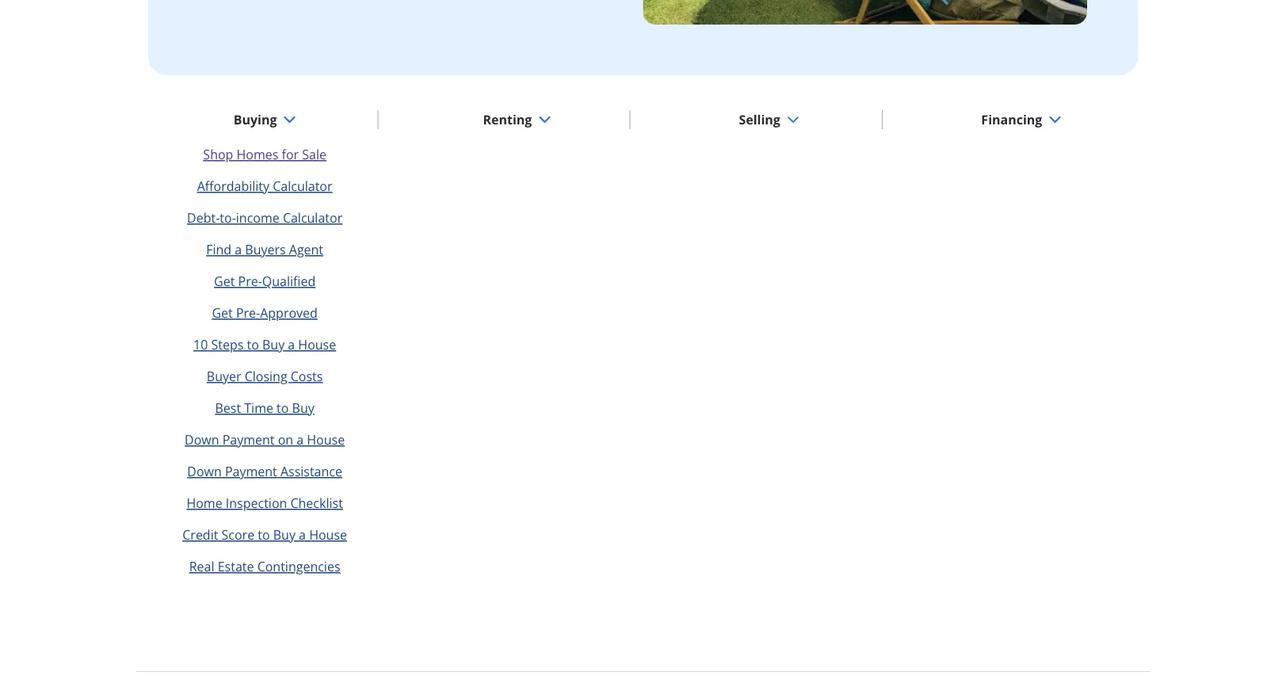 Task type: vqa. For each thing, say whether or not it's contained in the screenshot.
List Box
no



Task type: describe. For each thing, give the bounding box(es) containing it.
a right on
[[297, 431, 304, 448]]

real estate contingencies
[[189, 558, 341, 575]]

approved
[[260, 304, 318, 321]]

to for time
[[277, 399, 289, 416]]

costs
[[291, 368, 323, 385]]

to for score
[[258, 526, 270, 543]]

home inspection checklist link
[[187, 495, 343, 512]]

payment for assistance
[[225, 463, 277, 480]]

buyer closing costs
[[207, 368, 323, 385]]

best time to buy link
[[215, 399, 315, 416]]

affordability calculator
[[197, 177, 333, 194]]

credit
[[183, 526, 218, 543]]

buying button
[[221, 101, 309, 139]]

find a buyers agent
[[206, 241, 324, 258]]

10 steps to buy a house link
[[193, 336, 336, 353]]

house for 10 steps to buy a house
[[298, 336, 336, 353]]

for
[[282, 146, 299, 163]]

buyers
[[245, 241, 286, 258]]

1 vertical spatial house
[[307, 431, 345, 448]]

down payment assistance
[[187, 463, 342, 480]]

closing
[[245, 368, 287, 385]]

score
[[222, 526, 255, 543]]

agent
[[289, 241, 324, 258]]

payment for on
[[223, 431, 275, 448]]

get for get pre-approved
[[212, 304, 233, 321]]

find
[[206, 241, 232, 258]]

financing button
[[969, 101, 1075, 139]]

buyer
[[207, 368, 241, 385]]

credit score to buy a house
[[183, 526, 347, 543]]

home inspection checklist
[[187, 495, 343, 512]]

contingencies
[[257, 558, 341, 575]]

qualified
[[262, 273, 316, 290]]

find a buyers agent link
[[206, 241, 324, 258]]

homes
[[237, 146, 279, 163]]

financing
[[982, 111, 1043, 128]]

buying
[[234, 111, 277, 128]]

debt-to-income calculator link
[[187, 209, 343, 226]]

debt-
[[187, 209, 220, 226]]



Task type: locate. For each thing, give the bounding box(es) containing it.
to right time
[[277, 399, 289, 416]]

best
[[215, 399, 241, 416]]

house up 'assistance'
[[307, 431, 345, 448]]

buy up contingencies on the bottom of page
[[273, 526, 296, 543]]

get up steps
[[212, 304, 233, 321]]

1 vertical spatial down
[[187, 463, 222, 480]]

get for get pre-qualified
[[214, 273, 235, 290]]

pre- for approved
[[236, 304, 260, 321]]

down up home
[[187, 463, 222, 480]]

1 vertical spatial get
[[212, 304, 233, 321]]

inspection
[[226, 495, 287, 512]]

payment down time
[[223, 431, 275, 448]]

assistance
[[281, 463, 342, 480]]

buy up closing
[[262, 336, 285, 353]]

0 vertical spatial pre-
[[238, 273, 262, 290]]

home
[[187, 495, 222, 512]]

get
[[214, 273, 235, 290], [212, 304, 233, 321]]

down down best
[[185, 431, 219, 448]]

payment
[[223, 431, 275, 448], [225, 463, 277, 480]]

selling
[[739, 111, 781, 128]]

2 vertical spatial to
[[258, 526, 270, 543]]

real estate contingencies link
[[189, 558, 341, 575]]

a up contingencies on the bottom of page
[[299, 526, 306, 543]]

estate
[[218, 558, 254, 575]]

buyer closing costs link
[[207, 368, 323, 385]]

down
[[185, 431, 219, 448], [187, 463, 222, 480]]

renting
[[483, 111, 532, 128]]

a right find
[[235, 241, 242, 258]]

get pre-approved
[[212, 304, 318, 321]]

get pre-approved link
[[212, 304, 318, 321]]

10 steps to buy a house
[[193, 336, 336, 353]]

shop
[[203, 146, 233, 163]]

buy for time
[[292, 399, 315, 416]]

2 vertical spatial buy
[[273, 526, 296, 543]]

buy
[[262, 336, 285, 353], [292, 399, 315, 416], [273, 526, 296, 543]]

1 vertical spatial buy
[[292, 399, 315, 416]]

0 vertical spatial get
[[214, 273, 235, 290]]

0 vertical spatial buy
[[262, 336, 285, 353]]

house up costs
[[298, 336, 336, 353]]

house down the 'checklist' on the left of page
[[309, 526, 347, 543]]

house for credit score to buy a house
[[309, 526, 347, 543]]

renting button
[[470, 101, 564, 139]]

buy for steps
[[262, 336, 285, 353]]

credit score to buy a house link
[[183, 526, 347, 543]]

get pre-qualified link
[[214, 273, 316, 290]]

down for down payment on a house
[[185, 431, 219, 448]]

a down approved
[[288, 336, 295, 353]]

to
[[247, 336, 259, 353], [277, 399, 289, 416], [258, 526, 270, 543]]

calculator
[[273, 177, 333, 194], [283, 209, 343, 226]]

best time to buy
[[215, 399, 315, 416]]

sale
[[302, 146, 327, 163]]

affordability calculator link
[[197, 177, 333, 194]]

down payment assistance link
[[187, 463, 342, 480]]

0 vertical spatial down
[[185, 431, 219, 448]]

payment up inspection
[[225, 463, 277, 480]]

2 vertical spatial house
[[309, 526, 347, 543]]

calculator up agent
[[283, 209, 343, 226]]

to-
[[220, 209, 236, 226]]

debt-to-income calculator
[[187, 209, 343, 226]]

income
[[236, 209, 280, 226]]

pre- up get pre-approved
[[238, 273, 262, 290]]

0 vertical spatial calculator
[[273, 177, 333, 194]]

down payment on a house link
[[185, 431, 345, 448]]

time
[[244, 399, 273, 416]]

a
[[235, 241, 242, 258], [288, 336, 295, 353], [297, 431, 304, 448], [299, 526, 306, 543]]

house
[[298, 336, 336, 353], [307, 431, 345, 448], [309, 526, 347, 543]]

get pre-qualified
[[214, 273, 316, 290]]

checklist
[[291, 495, 343, 512]]

0 vertical spatial payment
[[223, 431, 275, 448]]

selling button
[[727, 101, 813, 139]]

to right score
[[258, 526, 270, 543]]

affordability
[[197, 177, 270, 194]]

pre- for qualified
[[238, 273, 262, 290]]

shop homes for sale
[[203, 146, 327, 163]]

1 vertical spatial calculator
[[283, 209, 343, 226]]

on
[[278, 431, 293, 448]]

1 vertical spatial payment
[[225, 463, 277, 480]]

get down find
[[214, 273, 235, 290]]

real
[[189, 558, 214, 575]]

down payment on a house
[[185, 431, 345, 448]]

shop homes for sale link
[[203, 146, 327, 163]]

10
[[193, 336, 208, 353]]

pre- down get pre-qualified "link"
[[236, 304, 260, 321]]

1 vertical spatial pre-
[[236, 304, 260, 321]]

buy down costs
[[292, 399, 315, 416]]

steps
[[211, 336, 244, 353]]

down for down payment assistance
[[187, 463, 222, 480]]

pre-
[[238, 273, 262, 290], [236, 304, 260, 321]]

0 vertical spatial house
[[298, 336, 336, 353]]

calculator down sale
[[273, 177, 333, 194]]

buy for score
[[273, 526, 296, 543]]

0 vertical spatial to
[[247, 336, 259, 353]]

to right steps
[[247, 336, 259, 353]]

to for steps
[[247, 336, 259, 353]]

1 vertical spatial to
[[277, 399, 289, 416]]



